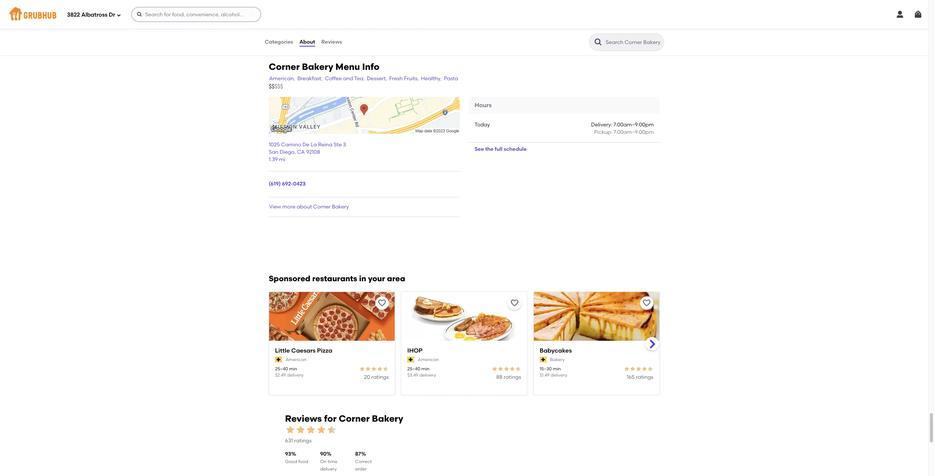 Task type: describe. For each thing, give the bounding box(es) containing it.
165
[[627, 375, 635, 381]]

mi
[[279, 157, 285, 163]]

(619)
[[269, 181, 281, 188]]

15–30
[[540, 367, 552, 372]]

,
[[294, 149, 296, 156]]

categories
[[265, 39, 293, 45]]

today
[[475, 122, 490, 128]]

87 correct order
[[355, 452, 372, 473]]

93
[[285, 452, 291, 458]]

albatross
[[81, 11, 108, 18]]

delivery:
[[591, 122, 612, 128]]

about button
[[299, 29, 316, 56]]

fruits,
[[404, 75, 419, 82]]

pizza
[[317, 348, 332, 355]]

$3.49
[[407, 373, 418, 379]]

delivery for little caesars pizza
[[287, 373, 304, 379]]

0 horizontal spatial corner
[[269, 62, 300, 72]]

the
[[485, 146, 494, 152]]

delivery: 7:00am–9:00pm
[[591, 122, 654, 128]]

dessert,
[[367, 75, 387, 82]]

min for little caesars pizza
[[289, 367, 297, 372]]

7:00am–9:00pm for pickup: 7:00am–9:00pm
[[614, 129, 654, 136]]

save this restaurant image
[[378, 299, 387, 308]]

fresh fruits, button
[[389, 75, 419, 83]]

american for little caesars pizza
[[286, 358, 307, 363]]

reviews for corner bakery
[[285, 414, 403, 425]]

$2.49
[[275, 373, 286, 379]]

delivery for ihop
[[419, 373, 436, 379]]

camino
[[281, 142, 301, 148]]

american,
[[269, 75, 295, 82]]

american, breakfast, coffee and tea, dessert, fresh fruits, healthy, pasta
[[269, 75, 458, 82]]

ihop link
[[407, 347, 521, 356]]

in
[[359, 274, 366, 284]]

for
[[324, 414, 337, 425]]

save this restaurant button for babycakes
[[640, 297, 654, 310]]

area
[[387, 274, 405, 284]]

save this restaurant button for little caesars pizza
[[376, 297, 389, 310]]

little caesars pizza link
[[275, 347, 389, 356]]

ratings for babycakes
[[636, 375, 654, 381]]

american for ihop
[[418, 358, 439, 363]]

subscription pass image for ihop
[[407, 357, 415, 363]]

more
[[282, 204, 296, 210]]

25–40 for little caesars pizza
[[275, 367, 288, 372]]

1025
[[269, 142, 280, 148]]

sponsored restaurants in your area
[[269, 274, 405, 284]]

corner bakery menu info
[[269, 62, 380, 72]]

save this restaurant image for ihop
[[510, 299, 519, 308]]

dr
[[109, 11, 115, 18]]

view
[[269, 204, 281, 210]]

babycakes
[[540, 348, 572, 355]]

schedule
[[504, 146, 527, 152]]

save this restaurant button for ihop
[[508, 297, 521, 310]]

631
[[285, 438, 293, 445]]

dessert, button
[[367, 75, 387, 83]]

de
[[303, 142, 309, 148]]

$$
[[269, 83, 275, 90]]

american, button
[[269, 75, 296, 83]]

caesars
[[291, 348, 316, 355]]

reviews for reviews for corner bakery
[[285, 414, 322, 425]]

3
[[343, 142, 346, 148]]

pickup: 7:00am–9:00pm
[[594, 129, 654, 136]]

time
[[328, 460, 337, 465]]

little caesars pizza logo image
[[269, 293, 395, 355]]

Search for food, convenience, alcohol... search field
[[131, 7, 261, 22]]

$1.49
[[540, 373, 550, 379]]

see the full schedule
[[475, 146, 527, 152]]

menu
[[336, 62, 360, 72]]

coffee
[[325, 75, 342, 82]]

3822
[[67, 11, 80, 18]]

ratings for ihop
[[504, 375, 521, 381]]

little
[[275, 348, 290, 355]]

restaurants
[[312, 274, 357, 284]]

breakfast, button
[[297, 75, 323, 83]]

your
[[368, 274, 385, 284]]

coffee and tea, button
[[325, 75, 365, 83]]

pickup:
[[594, 129, 612, 136]]

ratings right 631
[[294, 438, 312, 445]]

3822 albatross dr
[[67, 11, 115, 18]]

Search Corner Bakery search field
[[605, 39, 662, 46]]

food
[[298, 460, 308, 465]]

healthy, button
[[421, 75, 442, 83]]

1025 camino de la reina ste 3 san diego , ca 92108 1.39 mi
[[269, 142, 346, 163]]

good
[[285, 460, 297, 465]]



Task type: locate. For each thing, give the bounding box(es) containing it.
ihop
[[407, 348, 423, 355]]

reviews for reviews
[[321, 39, 342, 45]]

1.39
[[269, 157, 278, 163]]

1 horizontal spatial american
[[418, 358, 439, 363]]

delivery for babycakes
[[551, 373, 567, 379]]

1 min from the left
[[289, 367, 297, 372]]

sponsored
[[269, 274, 310, 284]]

(619) 692-0423 button
[[269, 181, 306, 188]]

reina
[[318, 142, 332, 148]]

subscription pass image
[[275, 357, 283, 363], [407, 357, 415, 363]]

1 save this restaurant image from the left
[[510, 299, 519, 308]]

main navigation navigation
[[0, 0, 929, 29]]

about
[[297, 204, 312, 210]]

25–40 min $3.49 delivery
[[407, 367, 436, 379]]

pasta button
[[444, 75, 459, 83]]

delivery inside 15–30 min $1.49 delivery
[[551, 373, 567, 379]]

7:00am–9:00pm
[[614, 122, 654, 128], [614, 129, 654, 136]]

1 vertical spatial 7:00am–9:00pm
[[614, 129, 654, 136]]

0 vertical spatial corner
[[269, 62, 300, 72]]

min for babycakes
[[553, 367, 561, 372]]

reviews up '631 ratings'
[[285, 414, 322, 425]]

2 horizontal spatial min
[[553, 367, 561, 372]]

search icon image
[[594, 38, 603, 47]]

hours
[[475, 102, 492, 109]]

breakfast,
[[297, 75, 323, 82]]

7:00am–9:00pm down delivery: 7:00am–9:00pm
[[614, 129, 654, 136]]

3 min from the left
[[553, 367, 561, 372]]

bakery
[[302, 62, 333, 72], [332, 204, 349, 210], [550, 358, 565, 363], [372, 414, 403, 425]]

ratings for little caesars pizza
[[371, 375, 389, 381]]

25–40 for ihop
[[407, 367, 420, 372]]

min right 15–30
[[553, 367, 561, 372]]

reviews button
[[321, 29, 342, 56]]

delivery right "$1.49"
[[551, 373, 567, 379]]

full
[[495, 146, 503, 152]]

subscription pass image
[[540, 357, 547, 363]]

ihop logo image
[[402, 293, 527, 355]]

american down caesars
[[286, 358, 307, 363]]

20
[[364, 375, 370, 381]]

2 subscription pass image from the left
[[407, 357, 415, 363]]

88
[[496, 375, 503, 381]]

1 25–40 from the left
[[275, 367, 288, 372]]

2 save this restaurant image from the left
[[642, 299, 651, 308]]

ratings
[[371, 375, 389, 381], [504, 375, 521, 381], [636, 375, 654, 381], [294, 438, 312, 445]]

0 horizontal spatial subscription pass image
[[275, 357, 283, 363]]

ste
[[334, 142, 342, 148]]

20 ratings
[[364, 375, 389, 381]]

1 save this restaurant button from the left
[[376, 297, 389, 310]]

min down caesars
[[289, 367, 297, 372]]

15–30 min $1.49 delivery
[[540, 367, 567, 379]]

see the full schedule button
[[469, 143, 533, 156]]

save this restaurant image for babycakes
[[642, 299, 651, 308]]

min inside 25–40 min $2.49 delivery
[[289, 367, 297, 372]]

babycakes link
[[540, 347, 654, 356]]

2 vertical spatial corner
[[339, 414, 370, 425]]

2 25–40 from the left
[[407, 367, 420, 372]]

healthy,
[[421, 75, 442, 82]]

san
[[269, 149, 279, 156]]

diego
[[280, 149, 294, 156]]

delivery inside 25–40 min $2.49 delivery
[[287, 373, 304, 379]]

min inside the 25–40 min $3.49 delivery
[[421, 367, 430, 372]]

1 american from the left
[[286, 358, 307, 363]]

min
[[289, 367, 297, 372], [421, 367, 430, 372], [553, 367, 561, 372]]

0423
[[293, 181, 306, 188]]

little caesars pizza
[[275, 348, 332, 355]]

reviews inside button
[[321, 39, 342, 45]]

1 horizontal spatial subscription pass image
[[407, 357, 415, 363]]

1 horizontal spatial 25–40
[[407, 367, 420, 372]]

3 save this restaurant button from the left
[[640, 297, 654, 310]]

25–40 inside 25–40 min $2.49 delivery
[[275, 367, 288, 372]]

corner up american,
[[269, 62, 300, 72]]

subscription pass image down ihop
[[407, 357, 415, 363]]

25–40 up $2.49
[[275, 367, 288, 372]]

min inside 15–30 min $1.49 delivery
[[553, 367, 561, 372]]

1 7:00am–9:00pm from the top
[[614, 122, 654, 128]]

2 american from the left
[[418, 358, 439, 363]]

0 vertical spatial reviews
[[321, 39, 342, 45]]

view more about corner bakery
[[269, 204, 349, 210]]

1 horizontal spatial save this restaurant image
[[642, 299, 651, 308]]

corner
[[269, 62, 300, 72], [313, 204, 331, 210], [339, 414, 370, 425]]

correct
[[355, 460, 372, 465]]

babycakes logo image
[[534, 293, 660, 355]]

$$$$$
[[269, 83, 283, 90]]

2 7:00am–9:00pm from the top
[[614, 129, 654, 136]]

delivery right $2.49
[[287, 373, 304, 379]]

info
[[362, 62, 380, 72]]

165 ratings
[[627, 375, 654, 381]]

2 horizontal spatial save this restaurant button
[[640, 297, 654, 310]]

0 horizontal spatial 25–40
[[275, 367, 288, 372]]

order
[[355, 467, 367, 473]]

ratings right 88
[[504, 375, 521, 381]]

subscription pass image down little
[[275, 357, 283, 363]]

7:00am–9:00pm for delivery: 7:00am–9:00pm
[[614, 122, 654, 128]]

1 vertical spatial reviews
[[285, 414, 322, 425]]

25–40 min $2.49 delivery
[[275, 367, 304, 379]]

la
[[311, 142, 317, 148]]

87
[[355, 452, 361, 458]]

92108
[[306, 149, 320, 156]]

categories button
[[264, 29, 294, 56]]

93 good food
[[285, 452, 308, 465]]

ratings right 165
[[636, 375, 654, 381]]

0 horizontal spatial save this restaurant button
[[376, 297, 389, 310]]

delivery inside the 25–40 min $3.49 delivery
[[419, 373, 436, 379]]

min down ihop
[[421, 367, 430, 372]]

1 subscription pass image from the left
[[275, 357, 283, 363]]

ca
[[297, 149, 305, 156]]

subscription pass image for little caesars pizza
[[275, 357, 283, 363]]

tea,
[[354, 75, 365, 82]]

7:00am–9:00pm up pickup: 7:00am–9:00pm
[[614, 122, 654, 128]]

0 horizontal spatial min
[[289, 367, 297, 372]]

svg image
[[896, 10, 905, 19], [914, 10, 923, 19], [137, 11, 143, 17], [117, 13, 121, 17]]

25–40
[[275, 367, 288, 372], [407, 367, 420, 372]]

90
[[320, 452, 327, 458]]

2 save this restaurant button from the left
[[508, 297, 521, 310]]

0 vertical spatial 7:00am–9:00pm
[[614, 122, 654, 128]]

star icon image
[[359, 367, 365, 373], [365, 367, 371, 373], [371, 367, 377, 373], [377, 367, 383, 373], [383, 367, 389, 373], [383, 367, 389, 373], [492, 367, 498, 373], [498, 367, 503, 373], [503, 367, 509, 373], [509, 367, 515, 373], [515, 367, 521, 373], [515, 367, 521, 373], [624, 367, 630, 373], [630, 367, 636, 373], [636, 367, 642, 373], [642, 367, 648, 373], [648, 367, 654, 373], [648, 367, 654, 373], [285, 425, 296, 436], [296, 425, 306, 436], [306, 425, 316, 436], [316, 425, 327, 436], [327, 425, 337, 436], [327, 425, 337, 436]]

0 horizontal spatial save this restaurant image
[[510, 299, 519, 308]]

reviews
[[321, 39, 342, 45], [285, 414, 322, 425]]

american up the 25–40 min $3.49 delivery
[[418, 358, 439, 363]]

see
[[475, 146, 484, 152]]

631 ratings
[[285, 438, 312, 445]]

corner right about
[[313, 204, 331, 210]]

corner right for
[[339, 414, 370, 425]]

25–40 inside the 25–40 min $3.49 delivery
[[407, 367, 420, 372]]

min for ihop
[[421, 367, 430, 372]]

delivery down time
[[320, 467, 337, 473]]

90 on time delivery
[[320, 452, 337, 473]]

delivery inside 90 on time delivery
[[320, 467, 337, 473]]

1 vertical spatial corner
[[313, 204, 331, 210]]

ratings right the 20
[[371, 375, 389, 381]]

fresh
[[389, 75, 403, 82]]

2 horizontal spatial corner
[[339, 414, 370, 425]]

save this restaurant image
[[510, 299, 519, 308], [642, 299, 651, 308]]

delivery
[[287, 373, 304, 379], [419, 373, 436, 379], [551, 373, 567, 379], [320, 467, 337, 473]]

1 horizontal spatial save this restaurant button
[[508, 297, 521, 310]]

and
[[343, 75, 353, 82]]

2 min from the left
[[421, 367, 430, 372]]

american
[[286, 358, 307, 363], [418, 358, 439, 363]]

reviews right about
[[321, 39, 342, 45]]

25–40 up the $3.49 on the left
[[407, 367, 420, 372]]

about
[[299, 39, 315, 45]]

1 horizontal spatial corner
[[313, 204, 331, 210]]

delivery right the $3.49 on the left
[[419, 373, 436, 379]]

pasta
[[444, 75, 458, 82]]

1 horizontal spatial min
[[421, 367, 430, 372]]

0 horizontal spatial american
[[286, 358, 307, 363]]

(619) 692-0423
[[269, 181, 306, 188]]



Task type: vqa. For each thing, say whether or not it's contained in the screenshot.


